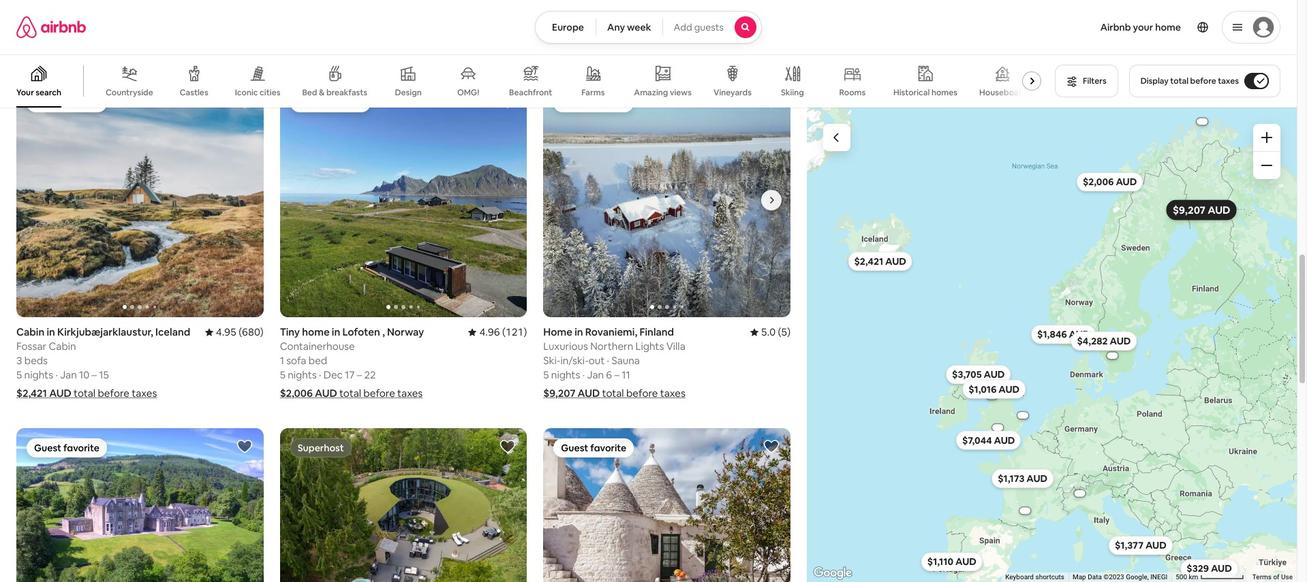 Task type: vqa. For each thing, say whether or not it's contained in the screenshot.
Historical homes
yes



Task type: locate. For each thing, give the bounding box(es) containing it.
total down 11
[[602, 387, 624, 400]]

before down 22
[[364, 387, 395, 400]]

2 in from the left
[[332, 326, 340, 339]]

5 down 'ski-'
[[543, 369, 549, 382]]

beachfront
[[509, 87, 552, 98]]

your search
[[16, 87, 61, 98]]

google map
showing 23 stays. region
[[807, 108, 1297, 583]]

airbnb
[[1101, 21, 1131, 33]]

dec inside 4 beds 5 nights · dec 15 – 20 $1,016 aud
[[60, 23, 79, 36]]

use
[[1281, 574, 1293, 581]]

$1,016 aud button up search
[[16, 41, 156, 54]]

dec for $1,846 aud
[[587, 23, 606, 36]]

· left any
[[583, 23, 585, 36]]

cabin right fossar
[[49, 340, 76, 353]]

home inside profile "element"
[[1156, 21, 1181, 33]]

before down week
[[626, 41, 657, 54]]

$1,408 aud
[[1192, 119, 1213, 124]]

dec inside tiny home in lofoten , norway containerhouse 1 sofa bed 5 nights · dec 17 – 22 $2,006 aud total before taxes
[[324, 369, 343, 382]]

10
[[79, 369, 89, 382]]

beds
[[25, 9, 48, 22], [552, 9, 575, 22], [24, 355, 48, 367]]

google image
[[810, 565, 855, 583]]

0 vertical spatial 6
[[543, 9, 549, 22]]

$7,044 aud button
[[956, 431, 1021, 450]]

before inside tiny home in lofoten , norway containerhouse 1 sofa bed 5 nights · dec 17 – 22 $2,006 aud total before taxes
[[364, 387, 395, 400]]

· up search
[[55, 23, 58, 36]]

17
[[345, 369, 355, 382]]

0 horizontal spatial dec
[[60, 23, 79, 36]]

nights down the sofa
[[288, 369, 317, 382]]

1 horizontal spatial home
[[1156, 21, 1181, 33]]

$1,016 aud down 4
[[16, 41, 70, 54]]

add guests
[[674, 21, 724, 33]]

before down kirkjubæjarklaustur,
[[98, 387, 129, 400]]

0 vertical spatial cabin
[[16, 326, 44, 339]]

dec up search
[[60, 23, 79, 36]]

taxes
[[659, 41, 685, 54], [1218, 76, 1239, 87], [132, 387, 157, 400], [397, 387, 423, 400], [660, 387, 686, 400]]

1 20 from the left
[[101, 23, 113, 36]]

1 horizontal spatial cabin
[[49, 340, 76, 353]]

map data ©2023 google, inegi
[[1073, 574, 1168, 581]]

1 jan from the left
[[60, 369, 77, 382]]

group containing iconic cities
[[0, 55, 1047, 108]]

1 vertical spatial $1,016 aud button
[[962, 380, 1026, 399]]

1 horizontal spatial $9,207 aud
[[1173, 203, 1230, 217]]

cabin up fossar
[[16, 326, 44, 339]]

nights inside tiny home in lofoten , norway containerhouse 1 sofa bed 5 nights · dec 17 – 22 $2,006 aud total before taxes
[[288, 369, 317, 382]]

0 horizontal spatial $1,016 aud
[[16, 41, 70, 54]]

0 horizontal spatial in
[[47, 326, 55, 339]]

cities
[[260, 87, 280, 98]]

20 for $1,016 aud
[[101, 23, 113, 36]]

1 vertical spatial $2,006 aud
[[280, 387, 337, 400]]

add guests button
[[662, 11, 762, 44]]

houseboats
[[980, 87, 1026, 98]]

20 inside 6 beds 5 nights · dec 15 – 20 $1,846 aud total before taxes
[[628, 23, 640, 36]]

jan inside the cabin in kirkjubæjarklaustur, iceland fossar cabin 3 beds 5 nights · jan 10 – 15 $2,421 aud total before taxes
[[60, 369, 77, 382]]

· left 10
[[55, 369, 58, 382]]

15 inside 6 beds 5 nights · dec 15 – 20 $1,846 aud total before taxes
[[609, 23, 618, 36]]

2 jan from the left
[[587, 369, 604, 382]]

add to wishlist: home in rovaniemi, finland image
[[763, 93, 780, 109]]

total right the "display"
[[1171, 76, 1189, 87]]

total inside "home in rovaniemi, finland luxurious northern lights villa ski-in/ski-out · sauna 5 nights · jan 6 – 11 $9,207 aud total before taxes"
[[602, 387, 624, 400]]

0 vertical spatial $9,207 aud
[[1173, 203, 1230, 217]]

0 vertical spatial $1,846 aud
[[543, 41, 599, 54]]

4.96
[[479, 326, 500, 339]]

1 vertical spatial home
[[302, 326, 330, 339]]

0 horizontal spatial jan
[[60, 369, 77, 382]]

1 in from the left
[[47, 326, 55, 339]]

1 horizontal spatial $2,006 aud
[[1083, 176, 1137, 188]]

5 inside tiny home in lofoten , norway containerhouse 1 sofa bed 5 nights · dec 17 – 22 $2,006 aud total before taxes
[[280, 369, 286, 382]]

– inside 6 beds 5 nights · dec 15 – 20 $1,846 aud total before taxes
[[621, 23, 626, 36]]

vineyards
[[714, 87, 752, 98]]

jan left 10
[[60, 369, 77, 382]]

home inside tiny home in lofoten , norway containerhouse 1 sofa bed 5 nights · dec 17 – 22 $2,006 aud total before taxes
[[302, 326, 330, 339]]

dec left "17"
[[324, 369, 343, 382]]

20
[[101, 23, 113, 36], [628, 23, 640, 36]]

cabin in kirkjubæjarklaustur, iceland fossar cabin 3 beds 5 nights · jan 10 – 15 $2,421 aud total before taxes
[[16, 326, 190, 400]]

total down any
[[601, 41, 623, 54]]

jan inside "home in rovaniemi, finland luxurious northern lights villa ski-in/ski-out · sauna 5 nights · jan 6 – 11 $9,207 aud total before taxes"
[[587, 369, 604, 382]]

home up the containerhouse
[[302, 326, 330, 339]]

beds right 4
[[25, 9, 48, 22]]

· down bed
[[319, 369, 321, 382]]

1 horizontal spatial jan
[[587, 369, 604, 382]]

group
[[0, 55, 1047, 108], [16, 83, 264, 318], [280, 83, 527, 318], [543, 83, 1038, 318], [16, 429, 264, 583], [280, 429, 527, 583], [543, 429, 791, 583]]

beds inside 6 beds 5 nights · dec 15 – 20 $1,846 aud total before taxes
[[552, 9, 575, 22]]

any week button
[[596, 11, 663, 44]]

views
[[670, 87, 692, 98]]

6 left europe
[[543, 9, 549, 22]]

–
[[93, 23, 99, 36], [621, 23, 626, 36], [92, 369, 97, 382], [357, 369, 362, 382], [614, 369, 620, 382]]

zoom out image
[[1262, 160, 1273, 171]]

in up luxurious
[[575, 326, 583, 339]]

before inside the cabin in kirkjubæjarklaustur, iceland fossar cabin 3 beds 5 nights · jan 10 – 15 $2,421 aud total before taxes
[[98, 387, 129, 400]]

1 horizontal spatial $1,016 aud button
[[962, 380, 1026, 399]]

add to wishlist: tiny home in lofoten , norway image
[[500, 93, 516, 109]]

1 horizontal spatial dec
[[324, 369, 343, 382]]

5 down 4
[[16, 23, 22, 36]]

nights
[[24, 23, 53, 36], [551, 23, 580, 36], [24, 369, 53, 382], [288, 369, 317, 382], [551, 369, 580, 382]]

2 horizontal spatial 15
[[609, 23, 618, 36]]

1 horizontal spatial 6
[[606, 369, 612, 382]]

$1,016 aud down $3,705 aud
[[968, 383, 1019, 396]]

in inside "home in rovaniemi, finland luxurious northern lights villa ski-in/ski-out · sauna 5 nights · jan 6 – 11 $9,207 aud total before taxes"
[[575, 326, 583, 339]]

$2,421 aud button
[[848, 252, 912, 271]]

0 horizontal spatial $9,207 aud
[[543, 387, 600, 400]]

5 left europe
[[543, 23, 549, 36]]

taxes inside 6 beds 5 nights · dec 15 – 20 $1,846 aud total before taxes
[[659, 41, 685, 54]]

$1,016 aud inside google map
showing 23 stays. region
[[968, 383, 1019, 396]]

in left kirkjubæjarklaustur,
[[47, 326, 55, 339]]

terms
[[1253, 574, 1272, 581]]

· inside 4 beds 5 nights · dec 15 – 20 $1,016 aud
[[55, 23, 58, 36]]

$1,016 aud
[[16, 41, 70, 54], [968, 383, 1019, 396]]

1 horizontal spatial $2,421 aud
[[854, 255, 906, 267]]

· right out
[[607, 355, 609, 367]]

1 horizontal spatial in
[[332, 326, 340, 339]]

$1,016 aud button up $1,352 aud button
[[962, 380, 1026, 399]]

$9,207 aud
[[1173, 203, 1230, 217], [543, 387, 600, 400]]

5 inside "home in rovaniemi, finland luxurious northern lights villa ski-in/ski-out · sauna 5 nights · jan 6 – 11 $9,207 aud total before taxes"
[[543, 369, 549, 382]]

lofoten
[[342, 326, 380, 339]]

0 horizontal spatial $1,016 aud button
[[16, 41, 156, 54]]

in up the containerhouse
[[332, 326, 340, 339]]

$642 aud button
[[1099, 346, 1126, 365]]

sauna
[[612, 355, 640, 367]]

5 down 1
[[280, 369, 286, 382]]

3 in from the left
[[575, 326, 583, 339]]

$2,006 aud button
[[1077, 172, 1143, 191]]

None search field
[[535, 11, 762, 44]]

$1,377 aud
[[1115, 540, 1166, 552]]

total inside 6 beds 5 nights · dec 15 – 20 $1,846 aud total before taxes
[[601, 41, 623, 54]]

0 vertical spatial home
[[1156, 21, 1181, 33]]

cabin
[[16, 326, 44, 339], [49, 340, 76, 353]]

jan down out
[[587, 369, 604, 382]]

5 inside 4 beds 5 nights · dec 15 – 20 $1,016 aud
[[16, 23, 22, 36]]

tiny
[[280, 326, 300, 339]]

$2,006 aud
[[1083, 176, 1137, 188], [280, 387, 337, 400]]

taxes inside the cabin in kirkjubæjarklaustur, iceland fossar cabin 3 beds 5 nights · jan 10 – 15 $2,421 aud total before taxes
[[132, 387, 157, 400]]

google,
[[1126, 574, 1149, 581]]

1 vertical spatial $9,207 aud
[[543, 387, 600, 400]]

15 for $1,016 aud
[[81, 23, 91, 36]]

(680)
[[239, 326, 264, 339]]

nights up your search
[[24, 23, 53, 36]]

before down 11
[[626, 387, 658, 400]]

·
[[55, 23, 58, 36], [583, 23, 585, 36], [607, 355, 609, 367], [55, 369, 58, 382], [319, 369, 321, 382], [583, 369, 585, 382]]

5.0 (5)
[[761, 326, 791, 339]]

$1,110 aud button
[[921, 553, 983, 572]]

terms of use link
[[1253, 574, 1293, 581]]

2 horizontal spatial in
[[575, 326, 583, 339]]

nights left any
[[551, 23, 580, 36]]

20 inside 4 beds 5 nights · dec 15 – 20 $1,016 aud
[[101, 23, 113, 36]]

5
[[16, 23, 22, 36], [543, 23, 549, 36], [16, 369, 22, 382], [280, 369, 286, 382], [543, 369, 549, 382]]

in inside tiny home in lofoten , norway containerhouse 1 sofa bed 5 nights · dec 17 – 22 $2,006 aud total before taxes
[[332, 326, 340, 339]]

nights down in/ski-
[[551, 369, 580, 382]]

$2,421 aud inside button
[[854, 255, 906, 267]]

0 vertical spatial $1,016 aud
[[16, 41, 70, 54]]

home right your in the top right of the page
[[1156, 21, 1181, 33]]

2 20 from the left
[[628, 23, 640, 36]]

profile element
[[778, 0, 1281, 55]]

1 horizontal spatial $1,016 aud
[[968, 383, 1019, 396]]

0 horizontal spatial $2,006 aud
[[280, 387, 337, 400]]

2 horizontal spatial dec
[[587, 23, 606, 36]]

dec left any
[[587, 23, 606, 36]]

norway
[[387, 326, 424, 339]]

1 vertical spatial 6
[[606, 369, 612, 382]]

20 for $1,846 aud
[[628, 23, 640, 36]]

beds inside 4 beds 5 nights · dec 15 – 20 $1,016 aud
[[25, 9, 48, 22]]

before up $1,408 aud on the top of the page
[[1191, 76, 1216, 87]]

$1,126 aud button
[[1011, 502, 1039, 521]]

jan
[[60, 369, 77, 382], [587, 369, 604, 382]]

countryside
[[106, 87, 153, 98]]

– inside the cabin in kirkjubæjarklaustur, iceland fossar cabin 3 beds 5 nights · jan 10 – 15 $2,421 aud total before taxes
[[92, 369, 97, 382]]

0 horizontal spatial $2,421 aud
[[16, 387, 71, 400]]

1 horizontal spatial 20
[[628, 23, 640, 36]]

dec for $1,016 aud
[[60, 23, 79, 36]]

&
[[319, 87, 325, 98]]

4.95 out of 5 average rating,  680 reviews image
[[205, 326, 264, 339]]

$1,016 aud inside 4 beds 5 nights · dec 15 – 20 $1,016 aud
[[16, 41, 70, 54]]

total
[[601, 41, 623, 54], [1171, 76, 1189, 87], [74, 387, 96, 400], [339, 387, 361, 400], [602, 387, 624, 400]]

your
[[16, 87, 34, 98]]

$1,846 aud button
[[1031, 325, 1096, 344]]

taxes inside tiny home in lofoten , norway containerhouse 1 sofa bed 5 nights · dec 17 – 22 $2,006 aud total before taxes
[[397, 387, 423, 400]]

beds left any
[[552, 9, 575, 22]]

beds down fossar
[[24, 355, 48, 367]]

$2,421 aud
[[854, 255, 906, 267], [16, 387, 71, 400]]

1 horizontal spatial 15
[[99, 369, 109, 382]]

20 right any
[[628, 23, 640, 36]]

amazing views
[[634, 87, 692, 98]]

0 horizontal spatial 6
[[543, 9, 549, 22]]

$9,207 aud inside "home in rovaniemi, finland luxurious northern lights villa ski-in/ski-out · sauna 5 nights · jan 6 – 11 $9,207 aud total before taxes"
[[543, 387, 600, 400]]

containerhouse
[[280, 340, 355, 353]]

0 vertical spatial $2,421 aud
[[854, 255, 906, 267]]

in inside the cabin in kirkjubæjarklaustur, iceland fossar cabin 3 beds 5 nights · jan 10 – 15 $2,421 aud total before taxes
[[47, 326, 55, 339]]

nights down fossar
[[24, 369, 53, 382]]

15 inside 4 beds 5 nights · dec 15 – 20 $1,016 aud
[[81, 23, 91, 36]]

nights inside the cabin in kirkjubæjarklaustur, iceland fossar cabin 3 beds 5 nights · jan 10 – 15 $2,421 aud total before taxes
[[24, 369, 53, 382]]

20 up countryside
[[101, 23, 113, 36]]

total down 10
[[74, 387, 96, 400]]

dec inside 6 beds 5 nights · dec 15 – 20 $1,846 aud total before taxes
[[587, 23, 606, 36]]

0 horizontal spatial $1,846 aud
[[543, 41, 599, 54]]

500
[[1176, 574, 1187, 581]]

15 inside the cabin in kirkjubæjarklaustur, iceland fossar cabin 3 beds 5 nights · jan 10 – 15 $2,421 aud total before taxes
[[99, 369, 109, 382]]

1 vertical spatial $2,421 aud
[[16, 387, 71, 400]]

$2,006 aud inside tiny home in lofoten , norway containerhouse 1 sofa bed 5 nights · dec 17 – 22 $2,006 aud total before taxes
[[280, 387, 337, 400]]

0 horizontal spatial 15
[[81, 23, 91, 36]]

before
[[626, 41, 657, 54], [1191, 76, 1216, 87], [98, 387, 129, 400], [364, 387, 395, 400], [626, 387, 658, 400]]

data
[[1088, 574, 1102, 581]]

iceland
[[155, 326, 190, 339]]

1 vertical spatial $1,846 aud
[[1037, 328, 1090, 341]]

– inside tiny home in lofoten , norway containerhouse 1 sofa bed 5 nights · dec 17 – 22 $2,006 aud total before taxes
[[357, 369, 362, 382]]

total down "17"
[[339, 387, 361, 400]]

airbnb your home link
[[1092, 13, 1189, 42]]

5.0 out of 5 average rating,  5 reviews image
[[750, 326, 791, 339]]

3
[[16, 355, 22, 367]]

5 down 3
[[16, 369, 22, 382]]

6 left 11
[[606, 369, 612, 382]]

0 vertical spatial $2,006 aud
[[1083, 176, 1137, 188]]

0 horizontal spatial 20
[[101, 23, 113, 36]]

finland
[[640, 326, 674, 339]]

1 horizontal spatial $1,846 aud
[[1037, 328, 1090, 341]]

design
[[395, 87, 422, 98]]

in for cabin
[[47, 326, 55, 339]]

0 horizontal spatial home
[[302, 326, 330, 339]]

1 vertical spatial $1,016 aud
[[968, 383, 1019, 396]]

$1,377 aud button
[[1109, 536, 1173, 555]]

home
[[543, 326, 573, 339]]



Task type: describe. For each thing, give the bounding box(es) containing it.
beds for 4 beds
[[25, 9, 48, 22]]

total inside tiny home in lofoten , norway containerhouse 1 sofa bed 5 nights · dec 17 – 22 $2,006 aud total before taxes
[[339, 387, 361, 400]]

$4,282 aud button
[[1071, 332, 1137, 351]]

europe button
[[535, 11, 596, 44]]

4
[[16, 9, 22, 22]]

$1,846 aud inside button
[[1037, 328, 1090, 341]]

home in rovaniemi, finland luxurious northern lights villa ski-in/ski-out · sauna 5 nights · jan 6 – 11 $9,207 aud total before taxes
[[543, 326, 686, 400]]

$9,207 aud button
[[1166, 200, 1237, 220]]

add to wishlist: vacation home in argyll and bute council, uk image
[[236, 439, 253, 455]]

· down in/ski-
[[583, 369, 585, 382]]

· inside tiny home in lofoten , norway containerhouse 1 sofa bed 5 nights · dec 17 – 22 $2,006 aud total before taxes
[[319, 369, 321, 382]]

$7,044 aud
[[962, 434, 1015, 447]]

none search field containing europe
[[535, 11, 762, 44]]

homes
[[932, 87, 958, 98]]

$1,846 aud inside 6 beds 5 nights · dec 15 – 20 $1,846 aud total before taxes
[[543, 41, 599, 54]]

$1,110 aud
[[927, 556, 976, 568]]

1 vertical spatial cabin
[[49, 340, 76, 353]]

omg!
[[457, 87, 479, 98]]

rovaniemi,
[[585, 326, 637, 339]]

0 horizontal spatial cabin
[[16, 326, 44, 339]]

luxurious
[[543, 340, 588, 353]]

$329 aud button
[[1180, 560, 1238, 579]]

,
[[382, 326, 385, 339]]

$1,173 aud button
[[992, 469, 1054, 488]]

kirkjubæjarklaustur,
[[57, 326, 153, 339]]

4.95
[[216, 326, 236, 339]]

inegi
[[1151, 574, 1168, 581]]

keyboard shortcuts
[[1006, 574, 1065, 581]]

$2,421 aud inside the cabin in kirkjubæjarklaustur, iceland fossar cabin 3 beds 5 nights · jan 10 – 15 $2,421 aud total before taxes
[[16, 387, 71, 400]]

lights
[[636, 340, 664, 353]]

5.0
[[761, 326, 776, 339]]

$4,282 aud
[[1077, 335, 1131, 347]]

15 for $1,846 aud
[[609, 23, 618, 36]]

6 beds 5 nights · dec 15 – 20 $1,846 aud total before taxes
[[543, 9, 685, 54]]

breakfasts
[[326, 87, 367, 98]]

$642 aud
[[1103, 354, 1122, 358]]

northern
[[590, 340, 633, 353]]

bed
[[309, 355, 327, 367]]

filters
[[1083, 76, 1107, 87]]

nights inside "home in rovaniemi, finland luxurious northern lights villa ski-in/ski-out · sauna 5 nights · jan 6 – 11 $9,207 aud total before taxes"
[[551, 369, 580, 382]]

villa
[[666, 340, 686, 353]]

terms of use
[[1253, 574, 1293, 581]]

europe
[[552, 21, 584, 33]]

$1,173 aud
[[998, 473, 1047, 485]]

$2,197 aud button
[[1066, 484, 1093, 503]]

$9,207 aud inside "button"
[[1173, 203, 1230, 217]]

total inside the cabin in kirkjubæjarklaustur, iceland fossar cabin 3 beds 5 nights · jan 10 – 15 $2,421 aud total before taxes
[[74, 387, 96, 400]]

out
[[589, 355, 605, 367]]

0 vertical spatial $1,016 aud button
[[16, 41, 156, 54]]

$3,705 aud button
[[946, 365, 1011, 384]]

$1,352 aud
[[1012, 413, 1033, 418]]

map
[[1073, 574, 1086, 581]]

km
[[1189, 574, 1199, 581]]

sofa
[[286, 355, 306, 367]]

add to wishlist: trullo in cisternino, brindisi, italy image
[[763, 439, 780, 455]]

5 inside the cabin in kirkjubæjarklaustur, iceland fossar cabin 3 beds 5 nights · jan 10 – 15 $2,421 aud total before taxes
[[16, 369, 22, 382]]

6 inside 6 beds 5 nights · dec 15 – 20 $1,846 aud total before taxes
[[543, 9, 549, 22]]

before inside "home in rovaniemi, finland luxurious northern lights villa ski-in/ski-out · sauna 5 nights · jan 6 – 11 $9,207 aud total before taxes"
[[626, 387, 658, 400]]

farms
[[582, 87, 605, 98]]

5 inside 6 beds 5 nights · dec 15 – 20 $1,846 aud total before taxes
[[543, 23, 549, 36]]

skiing
[[781, 87, 804, 98]]

beds inside the cabin in kirkjubæjarklaustur, iceland fossar cabin 3 beds 5 nights · jan 10 – 15 $2,421 aud total before taxes
[[24, 355, 48, 367]]

keyboard shortcuts button
[[1006, 573, 1065, 583]]

guests
[[694, 21, 724, 33]]

historical homes
[[894, 87, 958, 98]]

ski-
[[543, 355, 561, 367]]

(121)
[[502, 326, 527, 339]]

– inside "home in rovaniemi, finland luxurious northern lights villa ski-in/ski-out · sauna 5 nights · jan 6 – 11 $9,207 aud total before taxes"
[[614, 369, 620, 382]]

$2,197 aud
[[1070, 492, 1090, 496]]

add to wishlist: cabin in kirkjubæjarklaustur, iceland image
[[236, 93, 253, 109]]

4.96 (121)
[[479, 326, 527, 339]]

keyboard
[[1006, 574, 1034, 581]]

in for home
[[575, 326, 583, 339]]

beds for 6 beds
[[552, 9, 575, 22]]

$1,352 aud button
[[1009, 406, 1036, 425]]

nights inside 4 beds 5 nights · dec 15 – 20 $1,016 aud
[[24, 23, 53, 36]]

amazing
[[634, 87, 668, 98]]

bed & breakfasts
[[302, 87, 367, 98]]

your
[[1133, 21, 1153, 33]]

4 beds 5 nights · dec 15 – 20 $1,016 aud
[[16, 9, 113, 54]]

filters button
[[1055, 65, 1118, 97]]

zoom in image
[[1262, 132, 1273, 143]]

rooms
[[839, 87, 866, 98]]

6 inside "home in rovaniemi, finland luxurious northern lights villa ski-in/ski-out · sauna 5 nights · jan 6 – 11 $9,207 aud total before taxes"
[[606, 369, 612, 382]]

22
[[364, 369, 376, 382]]

before inside 6 beds 5 nights · dec 15 – 20 $1,846 aud total before taxes
[[626, 41, 657, 54]]

11
[[622, 369, 630, 382]]

tiny home in lofoten , norway containerhouse 1 sofa bed 5 nights · dec 17 – 22 $2,006 aud total before taxes
[[280, 326, 424, 400]]

airbnb your home
[[1101, 21, 1181, 33]]

500 km
[[1176, 574, 1200, 581]]

$3,705 aud
[[952, 369, 1005, 381]]

4.95 (680)
[[216, 326, 264, 339]]

· inside 6 beds 5 nights · dec 15 – 20 $1,846 aud total before taxes
[[583, 23, 585, 36]]

$2,006 aud inside 'button'
[[1083, 176, 1137, 188]]

(5)
[[778, 326, 791, 339]]

iconic
[[235, 87, 258, 98]]

taxes inside "home in rovaniemi, finland luxurious northern lights villa ski-in/ski-out · sauna 5 nights · jan 6 – 11 $9,207 aud total before taxes"
[[660, 387, 686, 400]]

historical
[[894, 87, 930, 98]]

4.96 out of 5 average rating,  121 reviews image
[[469, 326, 527, 339]]

in/ski-
[[561, 355, 589, 367]]

display total before taxes
[[1141, 76, 1239, 87]]

– inside 4 beds 5 nights · dec 15 – 20 $1,016 aud
[[93, 23, 99, 36]]

of
[[1274, 574, 1280, 581]]

search
[[36, 87, 61, 98]]

shortcuts
[[1036, 574, 1065, 581]]

nights inside 6 beds 5 nights · dec 15 – 20 $1,846 aud total before taxes
[[551, 23, 580, 36]]

©2023
[[1104, 574, 1124, 581]]

$1,126 aud
[[1015, 509, 1035, 513]]

any
[[607, 21, 625, 33]]

add to wishlist: home in devon, uk image
[[500, 439, 516, 455]]

· inside the cabin in kirkjubæjarklaustur, iceland fossar cabin 3 beds 5 nights · jan 10 – 15 $2,421 aud total before taxes
[[55, 369, 58, 382]]

$329 aud
[[1187, 563, 1232, 575]]

fossar
[[16, 340, 46, 353]]



